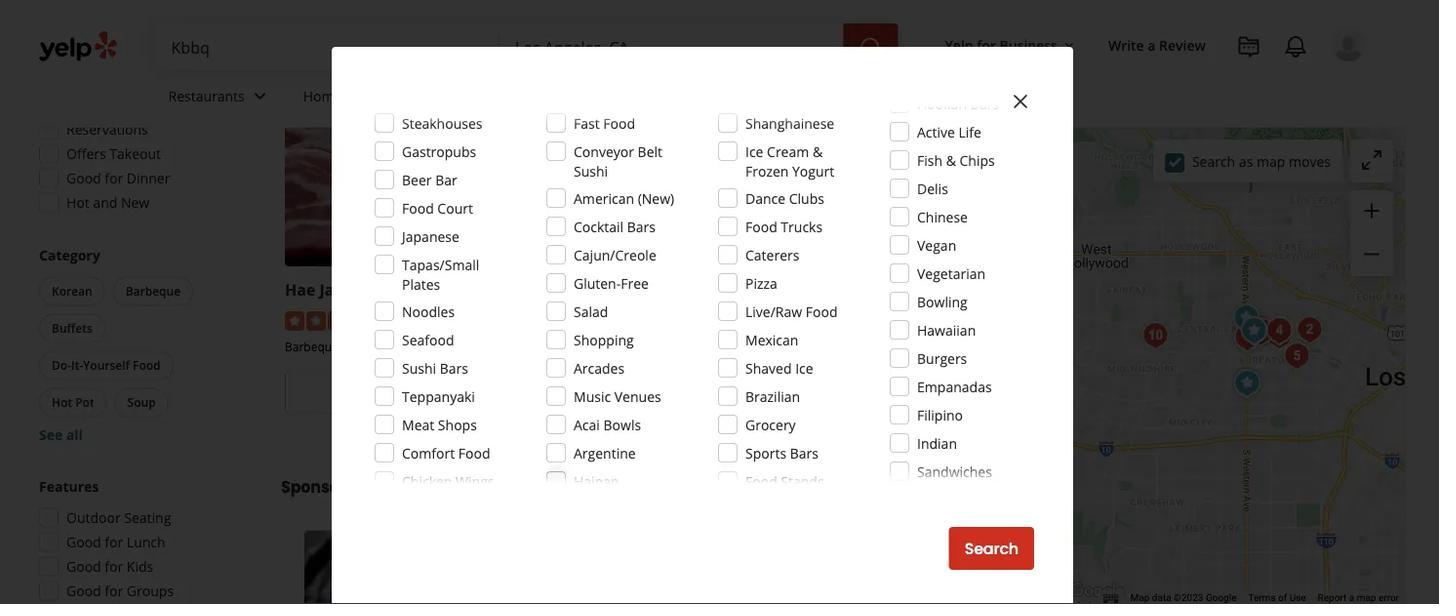 Task type: locate. For each thing, give the bounding box(es) containing it.
good down good for lunch
[[66, 558, 101, 576]]

2 horizontal spatial business
[[1000, 36, 1058, 54]]

reviews)
[[455, 310, 507, 329], [704, 310, 756, 329], [949, 310, 1002, 329]]

0 horizontal spatial midnight
[[409, 414, 466, 433]]

view business up 'meat' at the bottom
[[347, 382, 455, 404]]

view business link up 'meat' at the bottom
[[285, 371, 518, 414]]

view for jang
[[347, 382, 384, 404]]

map for error
[[1357, 592, 1376, 604]]

0 horizontal spatial search
[[965, 538, 1019, 560]]

1 vertical spatial pm
[[695, 414, 716, 433]]

0 horizontal spatial reviews)
[[455, 310, 507, 329]]

group containing features
[[33, 477, 242, 604]]

reviews) for hae jang chon
[[455, 310, 507, 329]]

business inside yelp for business 'button'
[[1000, 36, 1058, 54]]

order now
[[610, 382, 690, 404]]

1 horizontal spatial search
[[1192, 152, 1236, 171]]

pm right 4:24
[[168, 72, 189, 90]]

sponsored results
[[281, 477, 426, 499]]

1 barbeque, korean from the left
[[285, 339, 384, 355]]

expand map image
[[1360, 148, 1384, 172]]

0 horizontal spatial map
[[1257, 152, 1285, 171]]

korean
[[854, 280, 911, 301], [52, 283, 92, 300], [344, 339, 384, 355], [593, 339, 632, 355], [841, 339, 881, 355]]

food up soup
[[133, 358, 161, 374]]

chinese
[[917, 207, 968, 226]]

2 barbeque, korean from the left
[[533, 339, 632, 355]]

bbq
[[915, 280, 948, 301]]

good for good for lunch
[[66, 533, 101, 552]]

& up "yogurt"
[[813, 142, 823, 161]]

2 horizontal spatial until
[[874, 414, 903, 433]]

road to seoul - los angeles link
[[533, 280, 746, 301]]

meat shops
[[402, 415, 477, 434]]

kids
[[127, 558, 153, 576]]

reviews) right the (5.7k on the bottom left
[[455, 310, 507, 329]]

barbeque, down 4.1 star rating image
[[285, 339, 341, 355]]

report a map error
[[1318, 592, 1399, 604]]

offers takeout
[[66, 145, 161, 163]]

yelp for business
[[945, 36, 1058, 54]]

sandwiches
[[917, 462, 992, 481]]

barbeque, korean for jang
[[285, 339, 384, 355]]

1 view business from the left
[[347, 382, 455, 404]]

sushi bars
[[402, 359, 468, 377]]

open until 11:30 pm
[[584, 414, 716, 433]]

home services
[[303, 86, 397, 105]]

chicken
[[402, 472, 452, 490]]

for right yelp
[[977, 36, 996, 54]]

search down sandwiches
[[965, 538, 1019, 560]]

1 horizontal spatial barbeque, korean
[[533, 339, 632, 355]]

3 barbeque, korean from the left
[[782, 339, 881, 355]]

midnight up indian on the right bottom of the page
[[906, 414, 963, 433]]

1 vertical spatial sushi
[[402, 359, 436, 377]]

0 horizontal spatial a
[[1148, 36, 1156, 54]]

hookah bars
[[917, 94, 999, 113]]

seoul
[[600, 280, 642, 301]]

open
[[584, 414, 621, 433]]

None search field
[[156, 23, 902, 70]]

for down offers takeout
[[105, 169, 123, 188]]

for up the good for kids
[[105, 533, 123, 552]]

search image
[[859, 36, 883, 60]]

hot for hot and new
[[66, 194, 90, 212]]

0 vertical spatial map
[[1257, 152, 1285, 171]]

reviews) down angeles
[[704, 310, 756, 329]]

a for write
[[1148, 36, 1156, 54]]

search
[[1192, 152, 1236, 171], [965, 538, 1019, 560]]

1 horizontal spatial until midnight
[[874, 414, 963, 433]]

view left "teppanyaki"
[[347, 382, 384, 404]]

zoom in image
[[1360, 199, 1384, 222]]

4 good from the top
[[66, 582, 101, 601]]

bars up the "life"
[[971, 94, 999, 113]]

2 view business from the left
[[845, 382, 952, 404]]

view business link for chon
[[285, 371, 518, 414]]

2 until midnight from the left
[[874, 414, 963, 433]]

songhak
[[782, 280, 850, 301]]

korean down '4.6 star rating' image
[[841, 339, 881, 355]]

barbeque, down 3.9 star rating image
[[533, 339, 590, 355]]

1 midnight from the left
[[409, 414, 466, 433]]

dinner
[[127, 169, 170, 188]]

0 horizontal spatial view
[[347, 382, 384, 404]]

until midnight up comfort
[[377, 414, 466, 433]]

2 view from the left
[[845, 382, 881, 404]]

korean down 4.1 star rating image
[[344, 339, 384, 355]]

(new)
[[638, 189, 675, 207]]

barbeque, korean down 4.1 star rating image
[[285, 339, 384, 355]]

business left 16 chevron down v2 icon
[[1000, 36, 1058, 54]]

sushi down conveyor
[[574, 161, 608, 180]]

king chang - la image
[[1242, 312, 1281, 351]]

outdoor seating
[[66, 509, 171, 527]]

japanese
[[402, 227, 459, 245]]

3 good from the top
[[66, 558, 101, 576]]

indian
[[917, 434, 957, 452]]

2 good from the top
[[66, 533, 101, 552]]

1 horizontal spatial pm
[[695, 414, 716, 433]]

wings
[[456, 472, 494, 490]]

for for kids
[[105, 558, 123, 576]]

business up "filipino"
[[885, 382, 952, 404]]

for down the good for kids
[[105, 582, 123, 601]]

reviews) right '(397'
[[949, 310, 1002, 329]]

1 until midnight from the left
[[377, 414, 466, 433]]

2 midnight from the left
[[906, 414, 963, 433]]

2 barbeque, from the left
[[533, 339, 590, 355]]

1 horizontal spatial view business
[[845, 382, 952, 404]]

sports
[[746, 444, 787, 462]]

bars
[[971, 94, 999, 113], [627, 217, 656, 236], [440, 359, 468, 377], [790, 444, 819, 462]]

pm right 11:30
[[695, 414, 716, 433]]

review
[[1159, 36, 1206, 54]]

hae jang chon image
[[1235, 311, 1274, 350], [1235, 311, 1274, 350]]

0 horizontal spatial ice
[[746, 142, 764, 161]]

terms of use link
[[1249, 592, 1306, 604]]

0 vertical spatial a
[[1148, 36, 1156, 54]]

0 horizontal spatial barbeque,
[[285, 339, 341, 355]]

& inside ice cream & frozen yogurt
[[813, 142, 823, 161]]

bar
[[435, 170, 457, 189]]

good down offers
[[66, 169, 101, 188]]

korean down category
[[52, 283, 92, 300]]

barbeque, down '4.6 star rating' image
[[782, 339, 838, 355]]

3 reviews) from the left
[[949, 310, 1002, 329]]

1 horizontal spatial sushi
[[574, 161, 608, 180]]

1 barbeque, from the left
[[285, 339, 341, 355]]

1 vertical spatial search
[[965, 538, 1019, 560]]

free
[[621, 274, 649, 292]]

it-
[[71, 358, 83, 374]]

gluten-free
[[574, 274, 649, 292]]

fish & chips
[[917, 151, 995, 169]]

business down sushi bars
[[388, 382, 455, 404]]

1 view from the left
[[347, 382, 384, 404]]

a inside 'element'
[[1148, 36, 1156, 54]]

ahgassi gopchang image
[[1242, 312, 1281, 351]]

road
[[533, 280, 573, 301]]

2 view business link from the left
[[782, 371, 1015, 414]]

search dialog
[[0, 0, 1439, 604]]

good for groups
[[66, 582, 174, 601]]

map right "as"
[[1257, 152, 1285, 171]]

hot
[[66, 194, 90, 212], [52, 395, 72, 411]]

0 horizontal spatial until midnight
[[377, 414, 466, 433]]

2 horizontal spatial barbeque, korean
[[782, 339, 881, 355]]

0 horizontal spatial barbeque, korean
[[285, 339, 384, 355]]

bowling
[[917, 292, 968, 311]]

business categories element
[[153, 70, 1366, 127]]

notifications image
[[1284, 35, 1308, 59]]

bars down the (new)
[[627, 217, 656, 236]]

search inside search button
[[965, 538, 1019, 560]]

map
[[1131, 592, 1150, 604]]

home
[[303, 86, 342, 105]]

©2023
[[1174, 592, 1204, 604]]

16 chevron down v2 image
[[1062, 38, 1077, 53]]

features
[[39, 478, 99, 496]]

midnight
[[409, 414, 466, 433], [906, 414, 963, 433]]

0 vertical spatial sushi
[[574, 161, 608, 180]]

good down the good for kids
[[66, 582, 101, 601]]

1 horizontal spatial reviews)
[[704, 310, 756, 329]]

-
[[646, 280, 651, 301]]

1 view business link from the left
[[285, 371, 518, 414]]

sushi down "seafood"
[[402, 359, 436, 377]]

0 horizontal spatial business
[[388, 382, 455, 404]]

until midnight for bbq
[[874, 414, 963, 433]]

live/raw food
[[746, 302, 838, 321]]

view for korean
[[845, 382, 881, 404]]

view business up "filipino"
[[845, 382, 952, 404]]

jjukku jjukku bbq image
[[1260, 316, 1299, 355]]

1 until from the left
[[377, 414, 406, 433]]

bowls
[[604, 415, 641, 434]]

korean up arcades at the left of the page
[[593, 339, 632, 355]]

for for business
[[977, 36, 996, 54]]

burgers
[[917, 349, 967, 367]]

until down venues
[[624, 414, 653, 433]]

map left error
[[1357, 592, 1376, 604]]

1 good from the top
[[66, 169, 101, 188]]

bars for sports bars
[[790, 444, 819, 462]]

vegetarian
[[917, 264, 986, 282]]

1 horizontal spatial until
[[624, 414, 653, 433]]

gangnam station korean bbq image
[[1228, 318, 1267, 357], [1228, 318, 1267, 357]]

hot inside button
[[52, 395, 72, 411]]

food court
[[402, 199, 473, 217]]

shaved ice
[[746, 359, 813, 377]]

do-it-yourself food button
[[39, 351, 173, 381]]

data
[[1152, 592, 1172, 604]]

services
[[345, 86, 397, 105]]

moves
[[1289, 152, 1331, 171]]

offers
[[66, 145, 106, 163]]

midnight down "teppanyaki"
[[409, 414, 466, 433]]

barbeque, korean down 3.9 star rating image
[[533, 339, 632, 355]]

angeles
[[686, 280, 746, 301]]

hot pot button
[[39, 388, 107, 418]]

2 horizontal spatial reviews)
[[949, 310, 1002, 329]]

&
[[813, 142, 823, 161], [946, 151, 956, 169]]

do-
[[52, 358, 71, 374]]

food stands
[[746, 472, 824, 490]]

& right fish
[[946, 151, 956, 169]]

1 vertical spatial map
[[1357, 592, 1376, 604]]

until left "filipino"
[[874, 414, 903, 433]]

1 horizontal spatial barbeque,
[[533, 339, 590, 355]]

3 until from the left
[[874, 414, 903, 433]]

for inside yelp for business 'button'
[[977, 36, 996, 54]]

search for search
[[965, 538, 1019, 560]]

for down good for lunch
[[105, 558, 123, 576]]

pm
[[168, 72, 189, 90], [695, 414, 716, 433]]

0 horizontal spatial until
[[377, 414, 406, 433]]

1 horizontal spatial business
[[885, 382, 952, 404]]

0 vertical spatial pm
[[168, 72, 189, 90]]

until for hae jang chon
[[377, 414, 406, 433]]

1 horizontal spatial a
[[1349, 592, 1355, 604]]

0 vertical spatial ice
[[746, 142, 764, 161]]

1 horizontal spatial midnight
[[906, 414, 963, 433]]

0 horizontal spatial pm
[[168, 72, 189, 90]]

new
[[121, 194, 150, 212]]

search left "as"
[[1192, 152, 1236, 171]]

bars up "teppanyaki"
[[440, 359, 468, 377]]

comfort food
[[402, 444, 490, 462]]

good
[[66, 169, 101, 188], [66, 533, 101, 552], [66, 558, 101, 576], [66, 582, 101, 601]]

group
[[33, 40, 242, 219], [1351, 190, 1393, 276], [35, 246, 242, 445], [33, 477, 242, 604]]

3.9 star rating image
[[533, 312, 639, 331]]

good down outdoor
[[66, 533, 101, 552]]

road to seoul - los angeles image
[[1228, 364, 1267, 403], [1228, 364, 1267, 403]]

for
[[977, 36, 996, 54], [105, 169, 123, 188], [105, 533, 123, 552], [105, 558, 123, 576], [105, 582, 123, 601]]

soup button
[[115, 388, 168, 418]]

lunch
[[127, 533, 165, 552]]

0 horizontal spatial &
[[813, 142, 823, 161]]

to
[[577, 280, 596, 301]]

2 until from the left
[[624, 414, 653, 433]]

hot left and
[[66, 194, 90, 212]]

until up comfort
[[377, 414, 406, 433]]

0 vertical spatial hot
[[66, 194, 90, 212]]

0 horizontal spatial sushi
[[402, 359, 436, 377]]

cream
[[767, 142, 809, 161]]

active life
[[917, 122, 982, 141]]

ice up frozen
[[746, 142, 764, 161]]

ice right shaved
[[795, 359, 813, 377]]

1 vertical spatial hot
[[52, 395, 72, 411]]

food up conveyor
[[603, 114, 635, 132]]

until midnight up indian on the right bottom of the page
[[874, 414, 963, 433]]

outdoor
[[66, 509, 121, 527]]

korean for hae jang chon
[[344, 339, 384, 355]]

1 horizontal spatial map
[[1357, 592, 1376, 604]]

bars for sushi bars
[[440, 359, 468, 377]]

1 horizontal spatial ice
[[795, 359, 813, 377]]

all
[[66, 426, 83, 444]]

a right write
[[1148, 36, 1156, 54]]

terms
[[1249, 592, 1276, 604]]

(397
[[918, 310, 946, 329]]

view business link down the burgers
[[782, 371, 1015, 414]]

midnight for songhak korean bbq
[[906, 414, 963, 433]]

barbeque, korean down '4.6 star rating' image
[[782, 339, 881, 355]]

2 horizontal spatial barbeque,
[[782, 339, 838, 355]]

1 vertical spatial a
[[1349, 592, 1355, 604]]

view down '4.6 star rating' image
[[845, 382, 881, 404]]

1 horizontal spatial view
[[845, 382, 881, 404]]

bars for cocktail bars
[[627, 217, 656, 236]]

3 barbeque, from the left
[[782, 339, 838, 355]]

bars up stands
[[790, 444, 819, 462]]

0 vertical spatial search
[[1192, 152, 1236, 171]]

hot left 'pot'
[[52, 395, 72, 411]]

0 horizontal spatial view business
[[347, 382, 455, 404]]

a right report
[[1349, 592, 1355, 604]]

food inside button
[[133, 358, 161, 374]]

good for good for kids
[[66, 558, 101, 576]]

1 horizontal spatial view business link
[[782, 371, 1015, 414]]

0 horizontal spatial view business link
[[285, 371, 518, 414]]

24 chevron down v2 image
[[249, 84, 272, 108]]

steakhouses
[[402, 114, 483, 132]]

gluten-
[[574, 274, 621, 292]]

cocktail
[[574, 217, 624, 236]]

1 reviews) from the left
[[455, 310, 507, 329]]



Task type: vqa. For each thing, say whether or not it's contained in the screenshot.
browsing
no



Task type: describe. For each thing, give the bounding box(es) containing it.
hanu korean bbq image
[[1290, 310, 1329, 349]]

projects image
[[1237, 35, 1261, 59]]

barbeque, for songhak
[[782, 339, 838, 355]]

as
[[1239, 152, 1253, 171]]

sports bars
[[746, 444, 819, 462]]

report a map error link
[[1318, 592, 1399, 604]]

restaurants
[[168, 86, 245, 105]]

meat
[[402, 415, 434, 434]]

pot
[[75, 395, 94, 411]]

keyboard shortcuts image
[[1103, 594, 1119, 603]]

music
[[574, 387, 611, 405]]

yourself
[[83, 358, 130, 374]]

ice inside ice cream & frozen yogurt
[[746, 142, 764, 161]]

buffets button
[[39, 314, 105, 343]]

food down dance
[[746, 217, 777, 236]]

chicken wings
[[402, 472, 494, 490]]

baekjeong - los angeles image
[[1260, 311, 1299, 350]]

food up wings
[[458, 444, 490, 462]]

until for songhak korean bbq
[[874, 414, 903, 433]]

food down songhak
[[806, 302, 838, 321]]

1 vertical spatial ice
[[795, 359, 813, 377]]

groups
[[127, 582, 174, 601]]

korean button
[[39, 277, 105, 306]]

salad
[[574, 302, 608, 321]]

view business for bbq
[[845, 382, 952, 404]]

songhak korean bbq image
[[1227, 299, 1266, 338]]

4.6 star rating image
[[782, 312, 887, 331]]

food down beer
[[402, 199, 434, 217]]

shanghainese
[[746, 114, 835, 132]]

hae
[[285, 280, 316, 301]]

tapas/small plates
[[402, 255, 479, 293]]

16 info v2 image
[[430, 480, 445, 495]]

pizza
[[746, 274, 778, 292]]

search as map moves
[[1192, 152, 1331, 171]]

brazilian
[[746, 387, 800, 405]]

prime k bbq image
[[1228, 301, 1267, 340]]

search for search as map moves
[[1192, 152, 1236, 171]]

good for kids
[[66, 558, 153, 576]]

delis
[[917, 179, 948, 198]]

hot and new
[[66, 194, 150, 212]]

good for good for groups
[[66, 582, 101, 601]]

noodles
[[402, 302, 455, 321]]

beer
[[402, 170, 432, 189]]

suggested
[[39, 40, 108, 59]]

map for moves
[[1257, 152, 1285, 171]]

beer bar
[[402, 170, 457, 189]]

4.1 star rating image
[[285, 312, 390, 331]]

1 horizontal spatial &
[[946, 151, 956, 169]]

genwa korean bbq mid wilshire image
[[1136, 316, 1175, 355]]

barbeque, korean for korean
[[782, 339, 881, 355]]

songhak korean bbq
[[782, 280, 948, 301]]

view business for chon
[[347, 382, 455, 404]]

see all button
[[39, 426, 83, 444]]

business for hae jang chon
[[388, 382, 455, 404]]

korean for songhak korean bbq
[[841, 339, 881, 355]]

terms of use
[[1249, 592, 1306, 604]]

comfort
[[402, 444, 455, 462]]

use
[[1290, 592, 1306, 604]]

of
[[1278, 592, 1287, 604]]

google image
[[1065, 579, 1130, 604]]

soowon galbi kbbq restaurant image
[[1278, 337, 1317, 376]]

for for dinner
[[105, 169, 123, 188]]

barbeque, korean for to
[[533, 339, 632, 355]]

american
[[574, 189, 634, 207]]

(5.7k
[[421, 310, 452, 329]]

barbeque, for hae
[[285, 339, 341, 355]]

for for groups
[[105, 582, 123, 601]]

hot for hot pot
[[52, 395, 72, 411]]

4.1
[[398, 310, 417, 329]]

frozen
[[746, 161, 789, 180]]

midnight for hae jang chon
[[409, 414, 466, 433]]

good for lunch
[[66, 533, 165, 552]]

trucks
[[781, 217, 823, 236]]

close image
[[1009, 90, 1032, 113]]

korean inside button
[[52, 283, 92, 300]]

cocktail bars
[[574, 217, 656, 236]]

mexican
[[746, 330, 799, 349]]

conveyor
[[574, 142, 634, 161]]

group containing category
[[35, 246, 242, 445]]

takeout
[[110, 145, 161, 163]]

business for songhak korean bbq
[[885, 382, 952, 404]]

conveyor belt sushi
[[574, 142, 663, 180]]

report
[[1318, 592, 1347, 604]]

sponsored
[[281, 477, 366, 499]]

google
[[1206, 592, 1237, 604]]

category
[[39, 246, 100, 265]]

active
[[917, 122, 955, 141]]

view business link for bbq
[[782, 371, 1015, 414]]

hot pot
[[52, 395, 94, 411]]

seafood
[[402, 330, 454, 349]]

clubs
[[789, 189, 825, 207]]

belt
[[638, 142, 663, 161]]

2 reviews) from the left
[[704, 310, 756, 329]]

korean for road to seoul - los angeles
[[593, 339, 632, 355]]

until midnight for chon
[[377, 414, 466, 433]]

los
[[655, 280, 681, 301]]

a for report
[[1349, 592, 1355, 604]]

map region
[[1020, 10, 1439, 604]]

for for lunch
[[105, 533, 123, 552]]

arcades
[[574, 359, 625, 377]]

shopping
[[574, 330, 634, 349]]

court
[[438, 199, 473, 217]]

pm inside group
[[168, 72, 189, 90]]

food down sports
[[746, 472, 777, 490]]

order
[[610, 382, 653, 404]]

plates
[[402, 275, 440, 293]]

hae jang chon
[[285, 280, 397, 301]]

write
[[1108, 36, 1144, 54]]

jang
[[320, 280, 353, 301]]

seating
[[124, 509, 171, 527]]

acai bowls
[[574, 415, 641, 434]]

bars for hookah bars
[[971, 94, 999, 113]]

fish
[[917, 151, 943, 169]]

home services link
[[288, 70, 440, 127]]

empanadas
[[917, 377, 992, 396]]

zoom out image
[[1360, 242, 1384, 266]]

good for good for dinner
[[66, 169, 101, 188]]

grocery
[[746, 415, 796, 434]]

korean up 4.6 at the right of page
[[854, 280, 911, 301]]

group containing suggested
[[33, 40, 242, 219]]

see all
[[39, 426, 83, 444]]

4:24
[[138, 72, 165, 90]]

soup
[[127, 395, 156, 411]]

barbeque, for road
[[533, 339, 590, 355]]

(4.1k reviews)
[[670, 310, 756, 329]]

music venues
[[574, 387, 661, 405]]

user actions element
[[930, 24, 1393, 144]]

filipino
[[917, 405, 963, 424]]

write a review link
[[1101, 27, 1214, 62]]

hookah
[[917, 94, 967, 113]]

sushi inside conveyor belt sushi
[[574, 161, 608, 180]]

see
[[39, 426, 63, 444]]

reviews) for songhak korean bbq
[[949, 310, 1002, 329]]



